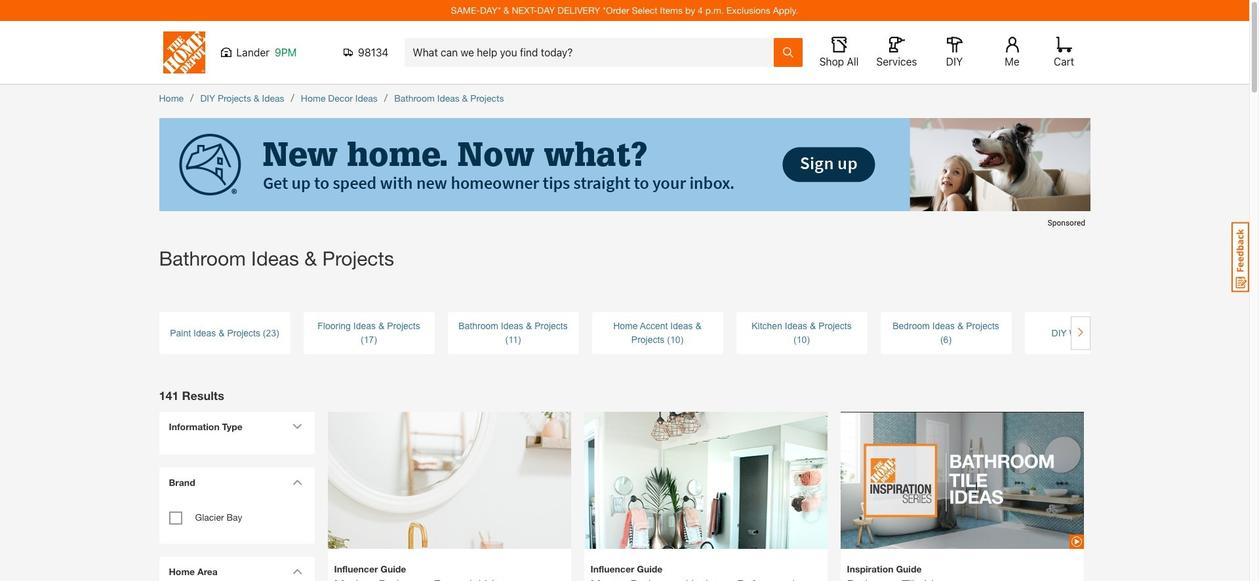 Task type: vqa. For each thing, say whether or not it's contained in the screenshot.
"Save the credit cards you shop with in stores to your online account to start getting         e-receipts."
no



Task type: describe. For each thing, give the bounding box(es) containing it.
feedback link image
[[1232, 222, 1250, 293]]

3 caret icon image from the top
[[292, 569, 302, 575]]

What can we help you find today? search field
[[413, 39, 773, 66]]

2 caret icon image from the top
[[292, 480, 302, 486]]



Task type: locate. For each thing, give the bounding box(es) containing it.
2 vertical spatial caret icon image
[[292, 569, 302, 575]]

1 caret icon image from the top
[[292, 424, 302, 430]]

caret icon image
[[292, 424, 302, 430], [292, 480, 302, 486], [292, 569, 302, 575]]

the home depot logo image
[[163, 31, 205, 73]]

modern bathroom remodel ideas image
[[328, 389, 571, 581]]

advertisement element
[[159, 118, 1091, 233]]

master bathroom updates: before and afters image
[[584, 389, 828, 581]]

0 vertical spatial caret icon image
[[292, 424, 302, 430]]

1 vertical spatial caret icon image
[[292, 480, 302, 486]]

bathroom tile ideas image
[[841, 389, 1084, 572]]



